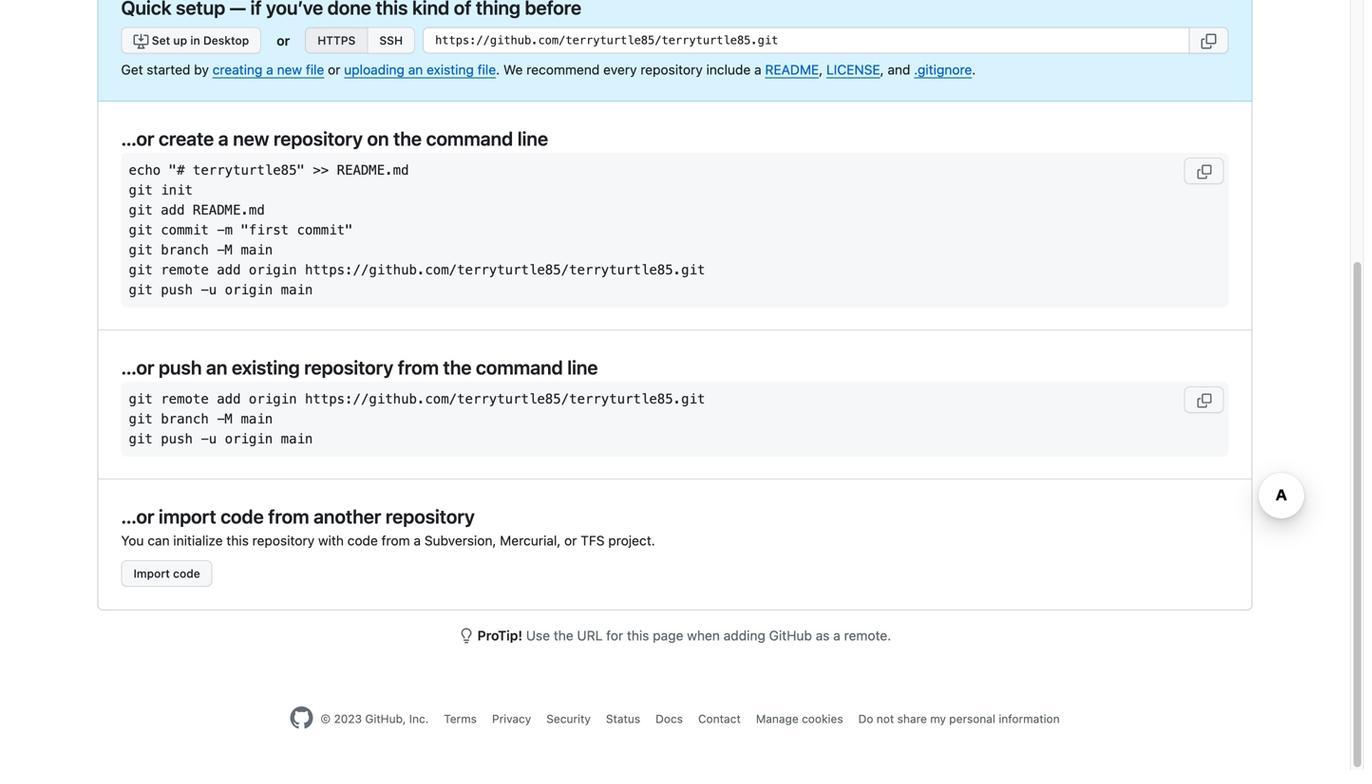 Task type: describe. For each thing, give the bounding box(es) containing it.
0 horizontal spatial readme.md
[[193, 202, 265, 218]]

manage cookies button
[[756, 711, 843, 728]]

readme
[[765, 62, 819, 77]]

…or for …or create a new repository on the command line
[[121, 127, 154, 150]]

status link
[[606, 713, 640, 726]]

manage cookies
[[756, 713, 843, 726]]

0 vertical spatial an
[[408, 62, 423, 77]]

the for on
[[393, 127, 422, 150]]

6 git from the top
[[129, 282, 153, 298]]

light bulb image
[[459, 628, 474, 644]]

github,
[[365, 713, 406, 726]]

set up in desktop
[[149, 34, 249, 47]]

do
[[858, 713, 873, 726]]

get
[[121, 62, 143, 77]]

0 vertical spatial add
[[161, 202, 185, 218]]

protip!
[[477, 628, 523, 644]]

when
[[687, 628, 720, 644]]

docs link
[[656, 713, 683, 726]]

use
[[526, 628, 550, 644]]

on
[[367, 127, 389, 150]]

creating a new file link
[[212, 62, 324, 77]]

a right create
[[218, 127, 229, 150]]

you
[[121, 533, 144, 549]]

.gitignore link
[[914, 62, 972, 77]]

privacy link
[[492, 713, 531, 726]]

desktop download image
[[133, 34, 149, 49]]

protip! use the url for this page when adding github as a remote.
[[477, 628, 891, 644]]

adding
[[724, 628, 766, 644]]

2 horizontal spatial the
[[554, 628, 574, 644]]

push inside echo "# terryturtle85" >> readme.md git init git add readme.md git commit -m "first commit" git branch -m main git remote add origin https://github.com/terryturtle85/terryturtle85.git git push -u origin main
[[161, 282, 193, 298]]

1 vertical spatial this
[[627, 628, 649, 644]]

import
[[159, 505, 216, 528]]

subversion,
[[424, 533, 496, 549]]

2023
[[334, 713, 362, 726]]

1 vertical spatial code
[[347, 533, 378, 549]]

command for …or push an existing repository from the command line
[[476, 356, 563, 379]]

readme link
[[765, 62, 819, 77]]

every
[[603, 62, 637, 77]]

in
[[190, 34, 200, 47]]

1 vertical spatial existing
[[232, 356, 300, 379]]

0 vertical spatial from
[[398, 356, 439, 379]]

can
[[148, 533, 170, 549]]

desktop
[[203, 34, 249, 47]]

terms
[[444, 713, 477, 726]]

github
[[769, 628, 812, 644]]

…or create a new repository on the command line
[[121, 127, 548, 150]]

project.
[[608, 533, 655, 549]]

by
[[194, 62, 209, 77]]

line for …or create a new repository on the command line
[[517, 127, 548, 150]]

repository right every
[[641, 62, 703, 77]]

up
[[173, 34, 187, 47]]

with
[[318, 533, 344, 549]]

branch inside git remote add origin https://github.com/terryturtle85/terryturtle85.git git branch -m main git push -u origin main
[[161, 411, 209, 427]]

m inside echo "# terryturtle85" >> readme.md git init git add readme.md git commit -m "first commit" git branch -m main git remote add origin https://github.com/terryturtle85/terryturtle85.git git push -u origin main
[[225, 242, 233, 258]]

add inside git remote add origin https://github.com/terryturtle85/terryturtle85.git git branch -m main git push -u origin main
[[217, 391, 241, 407]]

a inside '…or import code from another repository you can initialize this repository with code from a subversion, mercurial, or tfs project.'
[[414, 533, 421, 549]]

or inside '…or import code from another repository you can initialize this repository with code from a subversion, mercurial, or tfs project.'
[[564, 533, 577, 549]]

1 vertical spatial copy to clipboard image
[[1197, 164, 1212, 180]]

.gitignore
[[914, 62, 972, 77]]

uploading an existing file link
[[344, 62, 496, 77]]

ssh
[[379, 34, 403, 47]]

import code
[[133, 567, 200, 580]]

get started by creating a new file or uploading an existing file .                  we recommend every repository include a readme , license ,                 and .gitignore .
[[121, 62, 976, 77]]

u inside echo "# terryturtle85" >> readme.md git init git add readme.md git commit -m "first commit" git branch -m main git remote add origin https://github.com/terryturtle85/terryturtle85.git git push -u origin main
[[209, 282, 217, 298]]

mercurial,
[[500, 533, 561, 549]]

3 git from the top
[[129, 222, 153, 238]]

git remote add origin https://github.com/terryturtle85/terryturtle85.git git branch -m main git push -u origin main
[[129, 391, 705, 447]]

remote inside git remote add origin https://github.com/terryturtle85/terryturtle85.git git branch -m main git push -u origin main
[[161, 391, 209, 407]]

information
[[999, 713, 1060, 726]]

4 git from the top
[[129, 242, 153, 258]]

1 vertical spatial from
[[268, 505, 309, 528]]

initialize
[[173, 533, 223, 549]]

0 vertical spatial new
[[277, 62, 302, 77]]

personal
[[949, 713, 996, 726]]

set
[[152, 34, 170, 47]]

we
[[503, 62, 523, 77]]

7 git from the top
[[129, 391, 153, 407]]

ssh button
[[367, 27, 415, 54]]

the for from
[[443, 356, 472, 379]]

do not share my personal information button
[[858, 711, 1060, 728]]

© 2023 github, inc.
[[320, 713, 429, 726]]

1 . from the left
[[496, 62, 500, 77]]

©
[[320, 713, 331, 726]]

a right the creating
[[266, 62, 273, 77]]

share
[[897, 713, 927, 726]]

line for …or push an existing repository from the command line
[[567, 356, 598, 379]]

9 git from the top
[[129, 431, 153, 447]]

0 vertical spatial or
[[277, 33, 290, 48]]

branch inside echo "# terryturtle85" >> readme.md git init git add readme.md git commit -m "first commit" git branch -m main git remote add origin https://github.com/terryturtle85/terryturtle85.git git push -u origin main
[[161, 242, 209, 258]]

for
[[606, 628, 623, 644]]

8 git from the top
[[129, 411, 153, 427]]

0 horizontal spatial new
[[233, 127, 269, 150]]

m inside git remote add origin https://github.com/terryturtle85/terryturtle85.git git branch -m main git push -u origin main
[[225, 411, 233, 427]]

inc.
[[409, 713, 429, 726]]

terryturtle85"
[[193, 162, 305, 178]]

import
[[133, 567, 170, 580]]

1 horizontal spatial code
[[221, 505, 264, 528]]

security link
[[547, 713, 591, 726]]

"#
[[169, 162, 185, 178]]

https://github.com/terryturtle85/terryturtle85.git inside echo "# terryturtle85" >> readme.md git init git add readme.md git commit -m "first commit" git branch -m main git remote add origin https://github.com/terryturtle85/terryturtle85.git git push -u origin main
[[305, 262, 705, 278]]

contact
[[698, 713, 741, 726]]

2 vertical spatial from
[[382, 533, 410, 549]]

repository up >>
[[274, 127, 363, 150]]



Task type: vqa. For each thing, say whether or not it's contained in the screenshot.
first branch from the top of the page
yes



Task type: locate. For each thing, give the bounding box(es) containing it.
git
[[129, 182, 153, 198], [129, 202, 153, 218], [129, 222, 153, 238], [129, 242, 153, 258], [129, 262, 153, 278], [129, 282, 153, 298], [129, 391, 153, 407], [129, 411, 153, 427], [129, 431, 153, 447]]

2 remote from the top
[[161, 391, 209, 407]]

recommend
[[527, 62, 600, 77]]

creating
[[212, 62, 263, 77]]

1 horizontal spatial new
[[277, 62, 302, 77]]

init
[[161, 182, 193, 198]]

origin
[[249, 262, 297, 278], [225, 282, 273, 298], [249, 391, 297, 407], [225, 431, 273, 447]]

1 remote from the top
[[161, 262, 209, 278]]

a
[[266, 62, 273, 77], [754, 62, 762, 77], [218, 127, 229, 150], [414, 533, 421, 549], [833, 628, 841, 644]]

0 horizontal spatial ,
[[819, 62, 823, 77]]

u up import
[[209, 431, 217, 447]]

, left license link
[[819, 62, 823, 77]]

2 …or from the top
[[121, 356, 154, 379]]

1 git from the top
[[129, 182, 153, 198]]

add
[[161, 202, 185, 218], [217, 262, 241, 278], [217, 391, 241, 407]]

0 vertical spatial line
[[517, 127, 548, 150]]

1 , from the left
[[819, 62, 823, 77]]

0 vertical spatial readme.md
[[337, 162, 409, 178]]

1 …or from the top
[[121, 127, 154, 150]]

1 vertical spatial remote
[[161, 391, 209, 407]]

1 file from the left
[[306, 62, 324, 77]]

privacy
[[492, 713, 531, 726]]

repository up subversion,
[[386, 505, 475, 528]]

1 vertical spatial command
[[476, 356, 563, 379]]

1 horizontal spatial readme.md
[[337, 162, 409, 178]]

2 , from the left
[[880, 62, 884, 77]]

1 https://github.com/terryturtle85/terryturtle85.git from the top
[[305, 262, 705, 278]]

from left subversion,
[[382, 533, 410, 549]]

new up terryturtle85"
[[233, 127, 269, 150]]

m
[[225, 222, 233, 238]]

echo "# terryturtle85" >> readme.md git init git add readme.md git commit -m "first commit" git branch -m main git remote add origin https://github.com/terryturtle85/terryturtle85.git git push -u origin main
[[129, 162, 705, 298]]

a right as
[[833, 628, 841, 644]]

1 vertical spatial m
[[225, 411, 233, 427]]

0 vertical spatial m
[[225, 242, 233, 258]]

contact link
[[698, 713, 741, 726]]

cookies
[[802, 713, 843, 726]]

file left we
[[478, 62, 496, 77]]

1 horizontal spatial file
[[478, 62, 496, 77]]

this right for at left
[[627, 628, 649, 644]]

2 vertical spatial the
[[554, 628, 574, 644]]

1 horizontal spatial existing
[[427, 62, 474, 77]]

0 horizontal spatial the
[[393, 127, 422, 150]]

2 u from the top
[[209, 431, 217, 447]]

0 horizontal spatial this
[[226, 533, 249, 549]]

commit
[[161, 222, 209, 238]]

readme.md
[[337, 162, 409, 178], [193, 202, 265, 218]]

2 horizontal spatial code
[[347, 533, 378, 549]]

uploading
[[344, 62, 405, 77]]

1 vertical spatial push
[[159, 356, 202, 379]]

2 vertical spatial …or
[[121, 505, 154, 528]]

>>
[[313, 162, 329, 178]]

2 vertical spatial or
[[564, 533, 577, 549]]

page
[[653, 628, 683, 644]]

1 vertical spatial …or
[[121, 356, 154, 379]]

0 vertical spatial …or
[[121, 127, 154, 150]]

import code link
[[121, 561, 213, 587]]

0 vertical spatial push
[[161, 282, 193, 298]]

this right initialize at the left of page
[[226, 533, 249, 549]]

0 horizontal spatial code
[[173, 567, 200, 580]]

the right on
[[393, 127, 422, 150]]

tfs
[[581, 533, 605, 549]]

url
[[577, 628, 603, 644]]

homepage image
[[290, 707, 313, 730]]

0 vertical spatial this
[[226, 533, 249, 549]]

push
[[161, 282, 193, 298], [159, 356, 202, 379], [161, 431, 193, 447]]

this inside '…or import code from another repository you can initialize this repository with code from a subversion, mercurial, or tfs project.'
[[226, 533, 249, 549]]

manage
[[756, 713, 799, 726]]

from up git remote add origin https://github.com/terryturtle85/terryturtle85.git git branch -m main git push -u origin main
[[398, 356, 439, 379]]

copy to clipboard image
[[1201, 34, 1217, 49], [1197, 164, 1212, 180]]

1 u from the top
[[209, 282, 217, 298]]

https://github.com/terryturtle85/terryturtle85.git inside git remote add origin https://github.com/terryturtle85/terryturtle85.git git branch -m main git push -u origin main
[[305, 391, 705, 407]]

1 horizontal spatial line
[[567, 356, 598, 379]]

remote
[[161, 262, 209, 278], [161, 391, 209, 407]]

an
[[408, 62, 423, 77], [206, 356, 227, 379]]

2 m from the top
[[225, 411, 233, 427]]

"first
[[241, 222, 289, 238]]

the up git remote add origin https://github.com/terryturtle85/terryturtle85.git git branch -m main git push -u origin main
[[443, 356, 472, 379]]

0 vertical spatial existing
[[427, 62, 474, 77]]

1 vertical spatial branch
[[161, 411, 209, 427]]

-
[[217, 222, 225, 238], [217, 242, 225, 258], [201, 282, 209, 298], [217, 411, 225, 427], [201, 431, 209, 447]]

https://github.com/terryturtle85/terryturtle85.git
[[305, 262, 705, 278], [305, 391, 705, 407]]

1 vertical spatial u
[[209, 431, 217, 447]]

or down the https "button"
[[328, 62, 341, 77]]

line
[[517, 127, 548, 150], [567, 356, 598, 379]]

another
[[314, 505, 381, 528]]

.
[[496, 62, 500, 77], [972, 62, 976, 77]]

new
[[277, 62, 302, 77], [233, 127, 269, 150]]

not
[[877, 713, 894, 726]]

license
[[827, 62, 880, 77]]

code inside 'link'
[[173, 567, 200, 580]]

or up the creating a new file link at left top
[[277, 33, 290, 48]]

0 horizontal spatial line
[[517, 127, 548, 150]]

license link
[[827, 62, 880, 77]]

the right use at the bottom left of the page
[[554, 628, 574, 644]]

0 horizontal spatial existing
[[232, 356, 300, 379]]

2 horizontal spatial or
[[564, 533, 577, 549]]

0 vertical spatial command
[[426, 127, 513, 150]]

, left and
[[880, 62, 884, 77]]

push inside git remote add origin https://github.com/terryturtle85/terryturtle85.git git branch -m main git push -u origin main
[[161, 431, 193, 447]]

0 vertical spatial u
[[209, 282, 217, 298]]

code up initialize at the left of page
[[221, 505, 264, 528]]

0 horizontal spatial an
[[206, 356, 227, 379]]

or left tfs
[[564, 533, 577, 549]]

u down commit
[[209, 282, 217, 298]]

existing
[[427, 62, 474, 77], [232, 356, 300, 379]]

code right import
[[173, 567, 200, 580]]

1 m from the top
[[225, 242, 233, 258]]

2 vertical spatial push
[[161, 431, 193, 447]]

1 vertical spatial the
[[443, 356, 472, 379]]

as
[[816, 628, 830, 644]]

do not share my personal information
[[858, 713, 1060, 726]]

create
[[159, 127, 214, 150]]

1 vertical spatial add
[[217, 262, 241, 278]]

1 horizontal spatial an
[[408, 62, 423, 77]]

,
[[819, 62, 823, 77], [880, 62, 884, 77]]

1 horizontal spatial this
[[627, 628, 649, 644]]

1 vertical spatial https://github.com/terryturtle85/terryturtle85.git
[[305, 391, 705, 407]]

5 git from the top
[[129, 262, 153, 278]]

https button
[[305, 27, 367, 54]]

1 horizontal spatial or
[[328, 62, 341, 77]]

2 https://github.com/terryturtle85/terryturtle85.git from the top
[[305, 391, 705, 407]]

code down 'another' in the left of the page
[[347, 533, 378, 549]]

…or for …or push an existing repository from the command line
[[121, 356, 154, 379]]

readme.md down on
[[337, 162, 409, 178]]

set up in desktop link
[[121, 27, 261, 54]]

repository
[[641, 62, 703, 77], [274, 127, 363, 150], [304, 356, 393, 379], [386, 505, 475, 528], [252, 533, 315, 549]]

readme.md up m
[[193, 202, 265, 218]]

commit"
[[297, 222, 353, 238]]

remote.
[[844, 628, 891, 644]]

1 vertical spatial readme.md
[[193, 202, 265, 218]]

file down the https "button"
[[306, 62, 324, 77]]

terms link
[[444, 713, 477, 726]]

status
[[606, 713, 640, 726]]

include
[[706, 62, 751, 77]]

repository up git remote add origin https://github.com/terryturtle85/terryturtle85.git git branch -m main git push -u origin main
[[304, 356, 393, 379]]

branch
[[161, 242, 209, 258], [161, 411, 209, 427]]

main
[[241, 242, 273, 258], [281, 282, 313, 298], [241, 411, 273, 427], [281, 431, 313, 447]]

1 vertical spatial or
[[328, 62, 341, 77]]

0 vertical spatial branch
[[161, 242, 209, 258]]

started
[[147, 62, 190, 77]]

command
[[426, 127, 513, 150], [476, 356, 563, 379]]

m
[[225, 242, 233, 258], [225, 411, 233, 427]]

command for …or create a new repository on the command line
[[426, 127, 513, 150]]

1 vertical spatial new
[[233, 127, 269, 150]]

0 vertical spatial https://github.com/terryturtle85/terryturtle85.git
[[305, 262, 705, 278]]

0 vertical spatial copy to clipboard image
[[1201, 34, 1217, 49]]

new right the creating
[[277, 62, 302, 77]]

1 horizontal spatial ,
[[880, 62, 884, 77]]

…or inside '…or import code from another repository you can initialize this repository with code from a subversion, mercurial, or tfs project.'
[[121, 505, 154, 528]]

echo
[[129, 162, 161, 178]]

0 vertical spatial remote
[[161, 262, 209, 278]]

u inside git remote add origin https://github.com/terryturtle85/terryturtle85.git git branch -m main git push -u origin main
[[209, 431, 217, 447]]

Clone URL text field
[[423, 27, 1190, 54]]

. right and
[[972, 62, 976, 77]]

0 horizontal spatial file
[[306, 62, 324, 77]]

code
[[221, 505, 264, 528], [347, 533, 378, 549], [173, 567, 200, 580]]

2 vertical spatial add
[[217, 391, 241, 407]]

2 branch from the top
[[161, 411, 209, 427]]

1 vertical spatial line
[[567, 356, 598, 379]]

remote inside echo "# terryturtle85" >> readme.md git init git add readme.md git commit -m "first commit" git branch -m main git remote add origin https://github.com/terryturtle85/terryturtle85.git git push -u origin main
[[161, 262, 209, 278]]

1 branch from the top
[[161, 242, 209, 258]]

https
[[318, 34, 356, 47]]

and
[[888, 62, 911, 77]]

from
[[398, 356, 439, 379], [268, 505, 309, 528], [382, 533, 410, 549]]

0 horizontal spatial .
[[496, 62, 500, 77]]

2 vertical spatial code
[[173, 567, 200, 580]]

1 horizontal spatial the
[[443, 356, 472, 379]]

0 vertical spatial the
[[393, 127, 422, 150]]

1 horizontal spatial .
[[972, 62, 976, 77]]

2 file from the left
[[478, 62, 496, 77]]

my
[[930, 713, 946, 726]]

…or push an existing repository from the command line
[[121, 356, 598, 379]]

docs
[[656, 713, 683, 726]]

repository left with
[[252, 533, 315, 549]]

2 git from the top
[[129, 202, 153, 218]]

1 vertical spatial an
[[206, 356, 227, 379]]

a right "include"
[[754, 62, 762, 77]]

from left 'another' in the left of the page
[[268, 505, 309, 528]]

2 . from the left
[[972, 62, 976, 77]]

. left we
[[496, 62, 500, 77]]

0 vertical spatial code
[[221, 505, 264, 528]]

3 …or from the top
[[121, 505, 154, 528]]

security
[[547, 713, 591, 726]]

…or import code from another repository you can initialize this repository with code from a subversion, mercurial, or tfs project.
[[121, 505, 655, 549]]

a left subversion,
[[414, 533, 421, 549]]

copy to clipboard image
[[1197, 393, 1212, 409]]

0 horizontal spatial or
[[277, 33, 290, 48]]



